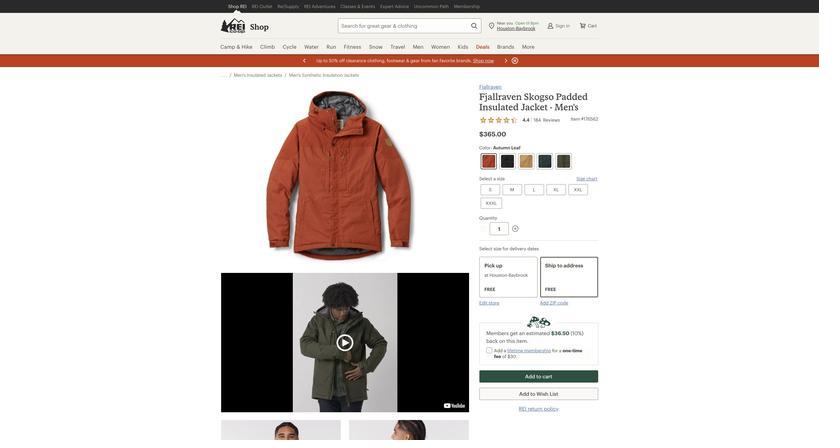 Task type: vqa. For each thing, say whether or not it's contained in the screenshot.
the park,
no



Task type: locate. For each thing, give the bounding box(es) containing it.
houston- down the you
[[497, 25, 516, 31]]

rei for rei outlet
[[252, 4, 258, 9]]

edit
[[479, 300, 487, 306]]

& for camp
[[237, 44, 240, 50]]

sign in link
[[544, 19, 572, 32]]

size up s 'button' on the top right
[[497, 176, 505, 181]]

select a size
[[479, 176, 505, 181]]

fan
[[432, 58, 438, 63]]

#176562
[[581, 116, 598, 122]]

rei inside button
[[519, 406, 526, 412]]

outlet
[[259, 4, 272, 9]]

1 / from the left
[[230, 72, 231, 78]]

add up fee
[[494, 348, 503, 354]]

1 fjallraven from the top
[[479, 84, 502, 90]]

shop up rei co-op, go to rei.com home page image
[[228, 4, 239, 9]]

gear
[[410, 58, 420, 63]]

color: autumn leaf
[[479, 145, 521, 150]]

1 vertical spatial select
[[479, 246, 492, 251]]

0 vertical spatial shop
[[228, 4, 239, 9]]

. . . / men's insulated jackets / men's synthetic insulation jackets
[[221, 72, 359, 78]]

deals
[[476, 44, 489, 50]]

jackets down climb dropdown button
[[267, 72, 282, 78]]

fjallraven down the now
[[479, 84, 502, 90]]

none field inside shop banner
[[338, 18, 481, 33]]

a for select
[[493, 176, 496, 181]]

m
[[510, 187, 514, 192]]

insulated down hike
[[247, 72, 266, 78]]

estimated
[[526, 330, 550, 336]]

lifetime
[[507, 348, 523, 354]]

open
[[515, 21, 525, 25]]

8pm
[[531, 21, 539, 25]]

. . . button
[[221, 72, 227, 78]]

men's right . . . dropdown button
[[234, 72, 246, 78]]

item #176562
[[571, 116, 598, 122]]

1 horizontal spatial a
[[504, 348, 506, 354]]

baybrook down the til
[[516, 25, 535, 31]]

add left zip
[[540, 300, 549, 306]]

0 horizontal spatial jackets
[[267, 72, 282, 78]]

2 select from the top
[[479, 246, 492, 251]]

men's left synthetic
[[289, 72, 301, 78]]

1 vertical spatial for
[[552, 348, 558, 354]]

size
[[497, 176, 505, 181], [494, 246, 502, 251]]

til
[[526, 21, 530, 25]]

select for select a size
[[479, 176, 492, 181]]

0 vertical spatial for
[[503, 246, 509, 251]]

0 horizontal spatial free
[[484, 287, 495, 292]]

0 vertical spatial select
[[479, 176, 492, 181]]

0 horizontal spatial insulated
[[247, 72, 266, 78]]

to left wish
[[530, 391, 535, 397]]

0 horizontal spatial a
[[493, 176, 496, 181]]

for
[[503, 246, 509, 251], [552, 348, 558, 354]]

1 vertical spatial fjallraven
[[479, 91, 522, 102]]

& left hike
[[237, 44, 240, 50]]

add to cart button
[[479, 371, 598, 383]]

add for add a lifetime membership for a
[[494, 348, 503, 354]]

men's inside fjallraven fjallraven skogso padded insulated jacket - men's
[[555, 102, 579, 112]]

rei
[[240, 4, 247, 9], [252, 4, 258, 9], [304, 4, 311, 9], [519, 406, 526, 412]]

youtubelogo image
[[442, 402, 466, 410]]

size
[[576, 176, 585, 181]]

promotional messages marquee
[[0, 54, 819, 67]]

rei for rei return policy
[[519, 406, 526, 412]]

to for cart
[[536, 374, 541, 380]]

sign
[[556, 23, 565, 28]]

color: black image
[[501, 155, 514, 168]]

near
[[497, 21, 505, 25]]

for left delivery
[[503, 246, 509, 251]]

/
[[230, 72, 231, 78], [285, 72, 286, 78]]

0 vertical spatial &
[[357, 4, 360, 9]]

add to wish list button
[[479, 388, 598, 400]]

a up of
[[504, 348, 506, 354]]

houston-
[[497, 25, 516, 31], [490, 272, 509, 278]]

events
[[361, 4, 375, 9]]

add for add zip code
[[540, 300, 549, 306]]

to inside add to wish list button
[[530, 391, 535, 397]]

2 jackets from the left
[[344, 72, 359, 78]]

expert advice
[[380, 4, 409, 9]]

to inside add to cart popup button
[[536, 374, 541, 380]]

you
[[506, 21, 513, 25]]

fjallraven
[[479, 84, 502, 90], [479, 91, 522, 102]]

previous message image
[[300, 57, 308, 65]]

to inside promotional messages marquee
[[323, 58, 328, 63]]

/ right . . . dropdown button
[[230, 72, 231, 78]]

rei return policy
[[519, 406, 559, 412]]

travel
[[390, 44, 405, 50]]

1 horizontal spatial &
[[357, 4, 360, 9]]

cycle button
[[279, 39, 300, 55]]

padded
[[556, 91, 588, 102]]

sign in
[[556, 23, 570, 28]]

men's
[[234, 72, 246, 78], [289, 72, 301, 78], [555, 102, 579, 112]]

0 horizontal spatial shop
[[228, 4, 239, 9]]

rei adventures link
[[302, 0, 338, 13]]

color: dark navy image
[[538, 155, 551, 168]]

Search for great gear & clothing text field
[[338, 18, 481, 33]]

jackets down clearance
[[344, 72, 359, 78]]

1 free from the left
[[484, 287, 495, 292]]

to right ship
[[557, 262, 562, 269]]

shop inside promotional messages marquee
[[473, 58, 484, 63]]

for left one-
[[552, 348, 558, 354]]

add left wish
[[519, 391, 529, 397]]

snow button
[[365, 39, 387, 55]]

select up pick
[[479, 246, 492, 251]]

near you open til 8pm houston-baybrook
[[497, 21, 539, 31]]

1 . from the left
[[221, 72, 222, 78]]

to right up
[[323, 58, 328, 63]]

1 horizontal spatial .
[[223, 72, 225, 78]]

rei left rei outlet
[[240, 4, 247, 9]]

autumn
[[493, 145, 510, 150]]

now
[[485, 58, 494, 63]]

2 horizontal spatial shop
[[473, 58, 484, 63]]

free up edit store
[[484, 287, 495, 292]]

1 horizontal spatial free
[[545, 287, 556, 292]]

membership
[[454, 4, 480, 9]]

1 horizontal spatial men's
[[289, 72, 301, 78]]

run
[[327, 44, 336, 50]]

0 horizontal spatial &
[[237, 44, 240, 50]]

s button
[[481, 184, 500, 195]]

zip
[[550, 300, 556, 306]]

0 vertical spatial insulated
[[247, 72, 266, 78]]

fitness
[[344, 44, 361, 50]]

& left gear
[[406, 58, 409, 63]]

m button
[[503, 184, 522, 195]]

expert
[[380, 4, 394, 9]]

fee
[[494, 354, 501, 359]]

shop banner
[[0, 0, 819, 55]]

rei left "adventures"
[[304, 4, 311, 9]]

shop left the now
[[473, 58, 484, 63]]

uncommon path
[[414, 4, 449, 9]]

snow
[[369, 44, 383, 50]]

search image
[[470, 22, 478, 30]]

rei co-op, go to rei.com home page image
[[220, 18, 245, 33]]

0 horizontal spatial for
[[503, 246, 509, 251]]

& inside "dropdown button"
[[237, 44, 240, 50]]

1 horizontal spatial insulated
[[479, 102, 519, 112]]

members get an estimated $36.50 (10%) back on this item.
[[486, 330, 583, 344]]

classes & events link
[[338, 0, 378, 13]]

4.4
[[523, 117, 529, 123]]

1 horizontal spatial shop
[[250, 22, 269, 31]]

insulated inside fjallraven fjallraven skogso padded insulated jacket - men's
[[479, 102, 519, 112]]

(10%)
[[571, 330, 583, 336]]

0 vertical spatial baybrook
[[516, 25, 535, 31]]

add inside button
[[519, 391, 529, 397]]

1 vertical spatial shop
[[250, 22, 269, 31]]

0 vertical spatial size
[[497, 176, 505, 181]]

None number field
[[490, 222, 509, 235]]

wish
[[537, 391, 548, 397]]

1 vertical spatial baybrook
[[509, 272, 528, 278]]

time
[[572, 348, 582, 354]]

pick up
[[484, 262, 502, 269]]

rei adventures
[[304, 4, 335, 9]]

return
[[528, 406, 543, 412]]

chart
[[586, 176, 597, 181]]

add left cart
[[525, 374, 535, 380]]

1 vertical spatial &
[[237, 44, 240, 50]]

2 horizontal spatial &
[[406, 58, 409, 63]]

1 horizontal spatial /
[[285, 72, 286, 78]]

fjallraven down fjallraven link on the top of page
[[479, 91, 522, 102]]

2 vertical spatial &
[[406, 58, 409, 63]]

1 horizontal spatial jackets
[[344, 72, 359, 78]]

deals button
[[472, 39, 493, 55]]

2 horizontal spatial a
[[559, 348, 561, 354]]

ship
[[545, 262, 556, 269]]

2 horizontal spatial .
[[226, 72, 227, 78]]

to left cart
[[536, 374, 541, 380]]

free up zip
[[545, 287, 556, 292]]

baybrook down delivery
[[509, 272, 528, 278]]

1 select from the top
[[479, 176, 492, 181]]

2 horizontal spatial men's
[[555, 102, 579, 112]]

0 horizontal spatial /
[[230, 72, 231, 78]]

color:
[[479, 145, 492, 150]]

rei outlet
[[252, 4, 272, 9]]

2 free from the left
[[545, 287, 556, 292]]

a up s 'button' on the top right
[[493, 176, 496, 181]]

rei left outlet
[[252, 4, 258, 9]]

men's up item
[[555, 102, 579, 112]]

/ left synthetic
[[285, 72, 286, 78]]

rei left return
[[519, 406, 526, 412]]

decrement quantity image
[[479, 225, 487, 233]]

rei for rei adventures
[[304, 4, 311, 9]]

2 vertical spatial shop
[[473, 58, 484, 63]]

& left the events
[[357, 4, 360, 9]]

xxxl
[[486, 200, 497, 206]]

add inside popup button
[[525, 374, 535, 380]]

houston- down the up
[[490, 272, 509, 278]]

xxl
[[574, 187, 582, 192]]

a left one-
[[559, 348, 561, 354]]

expert advice link
[[378, 0, 412, 13]]

get
[[510, 330, 518, 336]]

1 vertical spatial houston-
[[490, 272, 509, 278]]

add inside button
[[540, 300, 549, 306]]

favorite
[[439, 58, 455, 63]]

l button
[[524, 184, 544, 195]]

0 horizontal spatial .
[[221, 72, 222, 78]]

None field
[[338, 18, 481, 33]]

synthetic
[[302, 72, 322, 78]]

0 vertical spatial houston-
[[497, 25, 516, 31]]

free
[[484, 287, 495, 292], [545, 287, 556, 292]]

cycle
[[283, 44, 297, 50]]

insulated down fjallraven link on the top of page
[[479, 102, 519, 112]]

rei co-op, go to rei.com home page link
[[220, 18, 245, 33]]

color: autumn leaf image
[[482, 155, 495, 168]]

size up the up
[[494, 246, 502, 251]]

select for select size for delivery dates
[[479, 246, 492, 251]]

pick
[[484, 262, 495, 269]]

select a size element
[[479, 176, 598, 210]]

path
[[440, 4, 449, 9]]

skogso
[[524, 91, 554, 102]]

1 horizontal spatial for
[[552, 348, 558, 354]]

0 vertical spatial fjallraven
[[479, 84, 502, 90]]

None search field
[[327, 18, 481, 33]]

xxl button
[[568, 184, 588, 195]]

houston- inside near you open til 8pm houston-baybrook
[[497, 25, 516, 31]]

select up s
[[479, 176, 492, 181]]

shop down rei outlet link
[[250, 22, 269, 31]]

1 vertical spatial insulated
[[479, 102, 519, 112]]

add to cart
[[525, 374, 552, 380]]



Task type: describe. For each thing, give the bounding box(es) containing it.
2 . from the left
[[223, 72, 225, 78]]

of
[[502, 354, 506, 359]]

item.
[[516, 338, 528, 344]]

a for add
[[504, 348, 506, 354]]

shop rei link
[[226, 0, 249, 13]]

up
[[316, 58, 322, 63]]

fitness button
[[340, 39, 365, 55]]

insulation
[[323, 72, 343, 78]]

membership link
[[451, 0, 483, 13]]

camp & hike button
[[220, 39, 256, 55]]

& for classes
[[357, 4, 360, 9]]

up
[[496, 262, 502, 269]]

address
[[564, 262, 583, 269]]

water
[[304, 44, 319, 50]]

& inside promotional messages marquee
[[406, 58, 409, 63]]

back
[[486, 338, 498, 344]]

size chart
[[576, 176, 597, 181]]

1 vertical spatial size
[[494, 246, 502, 251]]

adventures
[[312, 4, 335, 9]]

pause banner message scrolling image
[[511, 57, 519, 65]]

cart
[[588, 23, 597, 28]]

men button
[[409, 39, 427, 55]]

more button
[[518, 39, 539, 55]]

$36.50
[[551, 330, 569, 336]]

from
[[421, 58, 431, 63]]

play fjallraven skogso padded insulated jacket - men's video image
[[335, 333, 355, 353]]

to for 50%
[[323, 58, 328, 63]]

cart
[[543, 374, 552, 380]]

of $30
[[501, 354, 516, 359]]

none search field inside shop banner
[[327, 18, 481, 33]]

brands.
[[456, 58, 472, 63]]

classes
[[341, 4, 356, 9]]

leaf
[[511, 145, 521, 150]]

lifetime membership button
[[507, 348, 551, 354]]

kids button
[[454, 39, 472, 55]]

camp & hike
[[220, 44, 252, 50]]

in
[[566, 23, 570, 28]]

women
[[431, 44, 450, 50]]

at houston-baybrook
[[484, 272, 528, 278]]

xxxl button
[[481, 198, 502, 209]]

brands button
[[493, 39, 518, 55]]

add zip code button
[[540, 300, 568, 306]]

0 horizontal spatial men's
[[234, 72, 246, 78]]

increment quantity image
[[511, 225, 519, 233]]

add for add to wish list
[[519, 391, 529, 397]]

an
[[519, 330, 525, 336]]

baybrook inside near you open til 8pm houston-baybrook
[[516, 25, 535, 31]]

edit store
[[479, 300, 499, 306]]

camp
[[220, 44, 235, 50]]

classes & events
[[341, 4, 375, 9]]

shop for shop
[[250, 22, 269, 31]]

shop for shop rei
[[228, 4, 239, 9]]

l
[[533, 187, 535, 192]]

rei outlet link
[[249, 0, 275, 13]]

rei return policy button
[[519, 405, 559, 413]]

2 / from the left
[[285, 72, 286, 78]]

add for add to cart
[[525, 374, 535, 380]]

fjallraven link
[[479, 83, 502, 90]]

uncommon
[[414, 4, 439, 9]]

add a lifetime membership for a
[[494, 348, 563, 354]]

delivery
[[510, 246, 526, 251]]

footwear
[[387, 58, 405, 63]]

to for address
[[557, 262, 562, 269]]

shop rei
[[228, 4, 247, 9]]

$365.00
[[479, 130, 506, 138]]

water button
[[300, 39, 323, 55]]

to for wish
[[530, 391, 535, 397]]

ship to address
[[545, 262, 583, 269]]

color: buckwheat brown image
[[520, 155, 533, 168]]

50%
[[329, 58, 338, 63]]

item
[[571, 116, 580, 122]]

2 fjallraven from the top
[[479, 91, 522, 102]]

climb
[[260, 44, 275, 50]]

add to wish list
[[519, 391, 558, 397]]

xl button
[[546, 184, 566, 195]]

on
[[499, 338, 505, 344]]

1 jackets from the left
[[267, 72, 282, 78]]

off
[[339, 58, 345, 63]]

jacket
[[521, 102, 548, 112]]

color: deep forest image
[[557, 155, 570, 168]]

members
[[486, 330, 509, 336]]

-
[[550, 102, 552, 112]]

reviews
[[543, 117, 560, 123]]

more
[[522, 44, 535, 50]]

at
[[484, 272, 488, 278]]

3 . from the left
[[226, 72, 227, 78]]

code
[[558, 300, 568, 306]]

next message image
[[502, 57, 510, 65]]

kids
[[458, 44, 468, 50]]

men
[[413, 44, 424, 50]]



